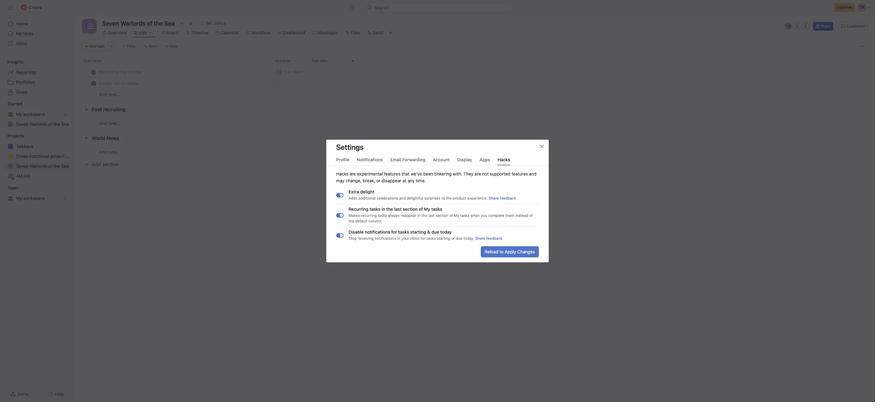 Task type: locate. For each thing, give the bounding box(es) containing it.
1 horizontal spatial or
[[451, 236, 455, 241]]

recruiting
[[103, 107, 125, 112]]

1 horizontal spatial in
[[397, 236, 400, 241]]

1 horizontal spatial hacks
[[498, 157, 510, 162]]

team button
[[0, 185, 18, 191]]

collapse task list for this section image
[[84, 107, 89, 112], [84, 136, 89, 141]]

2 vertical spatial add task…
[[99, 149, 120, 154]]

2 seven warlords of the sea link from the top
[[4, 161, 70, 171]]

notifications down column.
[[365, 229, 390, 235]]

of up talkback link
[[48, 121, 52, 127]]

add task… down post recruiting button
[[99, 120, 120, 126]]

1 are from the left
[[350, 171, 356, 176]]

projects element
[[0, 130, 74, 182]]

0 horizontal spatial and
[[399, 196, 406, 201]]

remove from starred image
[[188, 21, 193, 26]]

the left product
[[446, 196, 452, 201]]

supported
[[490, 171, 510, 176]]

due
[[432, 229, 439, 235], [456, 236, 463, 241]]

in right reappear
[[418, 213, 421, 218]]

row containing task name
[[74, 55, 875, 66]]

1 vertical spatial last
[[428, 213, 435, 218]]

row
[[74, 55, 875, 66], [82, 66, 868, 67], [74, 66, 875, 78], [74, 78, 875, 89]]

1 horizontal spatial tb
[[786, 24, 791, 28]]

and
[[529, 171, 537, 176], [399, 196, 406, 201]]

1 warlords from the top
[[29, 121, 47, 127]]

task… inside header untitled section tree grid
[[108, 92, 120, 97]]

tasks
[[23, 31, 34, 36], [370, 206, 381, 212], [431, 206, 442, 212], [378, 213, 387, 218], [460, 213, 470, 218], [398, 229, 409, 235], [427, 236, 436, 241]]

1 horizontal spatial starting
[[437, 236, 450, 241]]

hide sidebar image
[[8, 5, 13, 10]]

1 completed image from the top
[[90, 68, 97, 76]]

add inside button
[[92, 162, 101, 167]]

seven warlords of the sea link down functional
[[4, 161, 70, 171]]

my inside the global "element"
[[16, 31, 22, 36]]

add task… button up the add section
[[99, 149, 120, 155]]

share inside button
[[821, 24, 831, 28]]

add task… for recruiting
[[99, 120, 120, 126]]

add task… row for world news
[[74, 146, 875, 158]]

0 horizontal spatial features
[[384, 171, 401, 176]]

share feedback link up the reload
[[475, 236, 503, 241]]

in left the 'your'
[[397, 236, 400, 241]]

tyler black
[[284, 70, 303, 74]]

collapse task list for this section image left world
[[84, 136, 89, 141]]

1 vertical spatial seven
[[16, 163, 28, 169]]

the down makes
[[349, 219, 354, 223]]

they
[[464, 171, 474, 176]]

switch for extra delight
[[336, 193, 344, 197]]

1 horizontal spatial are
[[475, 171, 481, 176]]

for down always
[[391, 229, 397, 235]]

2 my workspace link from the top
[[4, 193, 70, 203]]

my workspace inside teams element
[[16, 196, 45, 201]]

time.
[[416, 178, 426, 183]]

features up 'disappear'
[[384, 171, 401, 176]]

for right inbox
[[421, 236, 426, 241]]

1 features from the left
[[384, 171, 401, 176]]

tasks down &
[[427, 236, 436, 241]]

my down team
[[16, 196, 22, 201]]

are up change,
[[350, 171, 356, 176]]

additional
[[359, 196, 376, 201]]

share inside 'extra delight adds additional celebrations and delightful surprises to the product experience. share feedback'
[[489, 196, 499, 201]]

1 vertical spatial workspace
[[23, 196, 45, 201]]

seven warlords of the sea
[[16, 121, 69, 127], [16, 163, 69, 169]]

0 vertical spatial last
[[394, 206, 402, 212]]

completed image inside assign hq locations cell
[[90, 80, 97, 87]]

workspace for my workspace link inside the 'starred' 'element'
[[23, 112, 45, 117]]

may
[[336, 178, 345, 183]]

add task… button for recruiting
[[99, 120, 120, 127]]

0 vertical spatial section
[[102, 162, 119, 167]]

section up today
[[436, 213, 448, 218]]

workflow
[[251, 30, 271, 35]]

1 vertical spatial share feedback link
[[475, 236, 503, 241]]

recurring
[[349, 206, 369, 212]]

1 vertical spatial notifications
[[375, 236, 396, 241]]

task…
[[108, 92, 120, 97], [108, 120, 120, 126], [108, 149, 120, 154]]

0 vertical spatial seven
[[16, 121, 28, 127]]

add task… button down assign hq locations text box
[[99, 91, 120, 98]]

hacks for hacks
[[498, 157, 510, 162]]

sea inside projects element
[[61, 163, 69, 169]]

2 sea from the top
[[61, 163, 69, 169]]

warlords inside projects element
[[29, 163, 47, 169]]

1 vertical spatial add task… row
[[74, 117, 875, 129]]

0 horizontal spatial or
[[376, 178, 381, 183]]

2 seven from the top
[[16, 163, 28, 169]]

teams element
[[0, 182, 74, 205]]

hacks inside hacks are experimental features that we've been tinkering with. they are not supported features and may change, break, or disappear at any time.
[[336, 171, 349, 176]]

1 vertical spatial my workspace link
[[4, 193, 70, 203]]

stop
[[349, 236, 357, 241]]

workspace down amjad link
[[23, 196, 45, 201]]

column.
[[369, 219, 382, 223]]

starred element
[[0, 98, 74, 130]]

starred
[[7, 101, 23, 106]]

my
[[16, 31, 22, 36], [16, 112, 22, 117], [16, 196, 22, 201], [424, 206, 430, 212], [454, 213, 459, 218]]

my down starred
[[16, 112, 22, 117]]

or down today
[[451, 236, 455, 241]]

files link
[[346, 29, 360, 36]]

task… down recruiting
[[108, 120, 120, 126]]

add task… up the add section
[[99, 149, 120, 154]]

world news button
[[92, 133, 119, 144]]

1 seven from the top
[[16, 121, 28, 127]]

2 vertical spatial section
[[436, 213, 448, 218]]

seven down cross-
[[16, 163, 28, 169]]

when
[[471, 213, 480, 218]]

0 vertical spatial task…
[[108, 92, 120, 97]]

1 vertical spatial or
[[451, 236, 455, 241]]

share feedback link for today
[[475, 236, 503, 241]]

add task… button down post recruiting button
[[99, 120, 120, 127]]

tasks up "recurring"
[[370, 206, 381, 212]]

workspace inside teams element
[[23, 196, 45, 201]]

extra delight adds additional celebrations and delightful surprises to the product experience. share feedback
[[349, 189, 516, 201]]

2 task… from the top
[[108, 120, 120, 126]]

1 vertical spatial add task… button
[[99, 120, 120, 127]]

due
[[312, 58, 319, 63]]

completed image inside recruiting top pirates cell
[[90, 68, 97, 76]]

seven up 'projects'
[[16, 121, 28, 127]]

1 vertical spatial to
[[500, 249, 504, 254]]

1 vertical spatial and
[[399, 196, 406, 201]]

sea inside 'starred' 'element'
[[61, 121, 69, 127]]

0 vertical spatial share
[[821, 24, 831, 28]]

team
[[7, 185, 18, 190]]

1 vertical spatial my workspace
[[16, 196, 45, 201]]

2 add task… from the top
[[99, 120, 120, 126]]

insights
[[7, 59, 24, 64]]

2 vertical spatial add task… button
[[99, 149, 120, 155]]

0 vertical spatial tb
[[786, 24, 791, 28]]

the up talkback link
[[54, 121, 60, 127]]

switch
[[336, 193, 344, 197], [336, 213, 344, 217], [336, 233, 344, 238]]

section up reappear
[[403, 206, 418, 212]]

email
[[390, 157, 401, 162]]

1 add task… from the top
[[99, 92, 120, 97]]

and inside 'extra delight adds additional celebrations and delightful surprises to the product experience. share feedback'
[[399, 196, 406, 201]]

2 workspace from the top
[[23, 196, 45, 201]]

completed image
[[90, 68, 97, 76], [90, 80, 97, 87]]

my workspace inside 'starred' 'element'
[[16, 112, 45, 117]]

3 add task… from the top
[[99, 149, 120, 154]]

apps
[[480, 157, 490, 162]]

sea
[[61, 121, 69, 127], [61, 163, 69, 169]]

starting down today
[[437, 236, 450, 241]]

disappear
[[382, 178, 401, 183]]

portfolios link
[[4, 77, 70, 87]]

task… for news
[[108, 149, 120, 154]]

1 vertical spatial seven warlords of the sea
[[16, 163, 69, 169]]

my down product
[[454, 213, 459, 218]]

warlords up talkback link
[[29, 121, 47, 127]]

1 horizontal spatial share
[[489, 196, 499, 201]]

seven warlords of the sea up talkback link
[[16, 121, 69, 127]]

switch left makes
[[336, 213, 344, 217]]

last
[[394, 206, 402, 212], [428, 213, 435, 218]]

hacks up may
[[336, 171, 349, 176]]

change,
[[346, 178, 362, 183]]

recurring tasks in the last section of my tasks makes recurring tasks always reappear in the last section of my tasks when you complete them instead of the default column.
[[349, 206, 533, 223]]

workspace down goals link
[[23, 112, 45, 117]]

my workspace link inside 'starred' 'element'
[[4, 109, 70, 119]]

0 vertical spatial hacks
[[498, 157, 510, 162]]

celebrations
[[377, 196, 398, 201]]

0 vertical spatial completed image
[[90, 68, 97, 76]]

0 horizontal spatial due
[[432, 229, 439, 235]]

2 vertical spatial task…
[[108, 149, 120, 154]]

completed image down completed checkbox
[[90, 80, 97, 87]]

Completed checkbox
[[90, 68, 97, 76]]

to inside button
[[500, 249, 504, 254]]

1 add task… row from the top
[[74, 89, 875, 100]]

1 vertical spatial add task…
[[99, 120, 120, 126]]

list
[[139, 30, 147, 35]]

0 horizontal spatial share
[[475, 236, 485, 241]]

due right &
[[432, 229, 439, 235]]

my workspace link down amjad link
[[4, 193, 70, 203]]

1 horizontal spatial last
[[428, 213, 435, 218]]

0 vertical spatial warlords
[[29, 121, 47, 127]]

collapse task list for this section image for post recruiting
[[84, 107, 89, 112]]

world
[[92, 135, 105, 141]]

my workspace
[[16, 112, 45, 117], [16, 196, 45, 201]]

1 horizontal spatial section
[[403, 206, 418, 212]]

2 add task… button from the top
[[99, 120, 120, 127]]

1 sea from the top
[[61, 121, 69, 127]]

my workspace for my workspace link in the teams element
[[16, 196, 45, 201]]

my workspace link down goals link
[[4, 109, 70, 119]]

reload to apply changes button
[[481, 246, 539, 257]]

workspace
[[23, 112, 45, 117], [23, 196, 45, 201]]

0 vertical spatial or
[[376, 178, 381, 183]]

0 vertical spatial starting
[[410, 229, 426, 235]]

notifications
[[365, 229, 390, 235], [375, 236, 396, 241]]

1 horizontal spatial for
[[421, 236, 426, 241]]

upgrade
[[837, 5, 852, 10]]

feedback up them
[[500, 196, 516, 201]]

due left today.
[[456, 236, 463, 241]]

for
[[391, 229, 397, 235], [421, 236, 426, 241]]

my workspace down starred
[[16, 112, 45, 117]]

0 vertical spatial add task… button
[[99, 91, 120, 98]]

my workspace link
[[4, 109, 70, 119], [4, 193, 70, 203]]

home
[[16, 21, 28, 26]]

0 vertical spatial share feedback link
[[489, 196, 516, 201]]

2 completed image from the top
[[90, 80, 97, 87]]

features right supported
[[512, 171, 528, 176]]

1 vertical spatial feedback
[[486, 236, 503, 241]]

0 horizontal spatial for
[[391, 229, 397, 235]]

add down world
[[92, 162, 101, 167]]

1 my workspace link from the top
[[4, 109, 70, 119]]

1 vertical spatial completed image
[[90, 80, 97, 87]]

share feedback link
[[489, 196, 516, 201], [475, 236, 503, 241]]

switch left adds
[[336, 193, 344, 197]]

1 switch from the top
[[336, 193, 344, 197]]

last up &
[[428, 213, 435, 218]]

3 add task… row from the top
[[74, 146, 875, 158]]

inbox
[[16, 41, 27, 46]]

3 add task… button from the top
[[99, 149, 120, 155]]

0 vertical spatial seven warlords of the sea
[[16, 121, 69, 127]]

the inside 'starred' 'element'
[[54, 121, 60, 127]]

to right surprises
[[442, 196, 445, 201]]

2 vertical spatial add task… row
[[74, 146, 875, 158]]

0 vertical spatial collapse task list for this section image
[[84, 107, 89, 112]]

feedback inside the disable notifications for tasks starting & due today stop receiving notifications in your inbox for tasks starting or due today. share feedback
[[486, 236, 503, 241]]

0 vertical spatial seven warlords of the sea link
[[4, 119, 70, 129]]

starting up inbox
[[410, 229, 426, 235]]

last up always
[[394, 206, 402, 212]]

None text field
[[100, 18, 176, 29]]

add task… button
[[99, 91, 120, 98], [99, 120, 120, 127], [99, 149, 120, 155]]

0 horizontal spatial to
[[442, 196, 445, 201]]

add
[[90, 44, 97, 49], [99, 92, 107, 97], [99, 120, 107, 126], [99, 149, 107, 154], [92, 162, 101, 167]]

seven warlords of the sea link up talkback link
[[4, 119, 70, 129]]

0 vertical spatial for
[[391, 229, 397, 235]]

1 vertical spatial collapse task list for this section image
[[84, 136, 89, 141]]

add section button
[[82, 159, 122, 170]]

1 workspace from the top
[[23, 112, 45, 117]]

0 vertical spatial sea
[[61, 121, 69, 127]]

are left not
[[475, 171, 481, 176]]

0 vertical spatial my workspace link
[[4, 109, 70, 119]]

the
[[54, 121, 60, 127], [54, 163, 60, 169], [446, 196, 452, 201], [386, 206, 393, 212], [422, 213, 427, 218], [349, 219, 354, 223]]

calendar
[[221, 30, 239, 35]]

2 warlords from the top
[[29, 163, 47, 169]]

task… down assign hq locations text box
[[108, 92, 120, 97]]

1 vertical spatial for
[[421, 236, 426, 241]]

2 my workspace from the top
[[16, 196, 45, 201]]

with.
[[453, 171, 463, 176]]

1 horizontal spatial and
[[529, 171, 537, 176]]

makes
[[349, 213, 360, 218]]

0 vertical spatial add task…
[[99, 92, 120, 97]]

the inside projects element
[[54, 163, 60, 169]]

0 vertical spatial my workspace
[[16, 112, 45, 117]]

1 collapse task list for this section image from the top
[[84, 107, 89, 112]]

1 vertical spatial hacks
[[336, 171, 349, 176]]

0 horizontal spatial in
[[382, 206, 385, 212]]

functional
[[29, 154, 49, 159]]

inbox link
[[4, 39, 70, 49]]

add task… row
[[74, 89, 875, 100], [74, 117, 875, 129], [74, 146, 875, 158]]

world news
[[92, 135, 119, 141]]

task… for recruiting
[[108, 120, 120, 126]]

account
[[433, 157, 450, 162]]

0 vertical spatial add task… row
[[74, 89, 875, 100]]

add inside "button"
[[90, 44, 97, 49]]

feedback inside 'extra delight adds additional celebrations and delightful surprises to the product experience. share feedback'
[[500, 196, 516, 201]]

section down news at top left
[[102, 162, 119, 167]]

3 switch from the top
[[336, 233, 344, 238]]

my up the 'inbox' at the left top of the page
[[16, 31, 22, 36]]

tasks down home on the left top
[[23, 31, 34, 36]]

1 vertical spatial tb
[[276, 70, 281, 74]]

warlords for 1st seven warlords of the sea link from the top
[[29, 121, 47, 127]]

of down the cross-functional project plan
[[48, 163, 52, 169]]

gantt link
[[367, 29, 384, 36]]

2 seven warlords of the sea from the top
[[16, 163, 69, 169]]

0 horizontal spatial section
[[102, 162, 119, 167]]

share
[[821, 24, 831, 28], [489, 196, 499, 201], [475, 236, 485, 241]]

1 vertical spatial sea
[[61, 163, 69, 169]]

of right instead in the right bottom of the page
[[529, 213, 533, 218]]

feedback up the reload
[[486, 236, 503, 241]]

workspace inside 'starred' 'element'
[[23, 112, 45, 117]]

my workspace link inside teams element
[[4, 193, 70, 203]]

task… down news at top left
[[108, 149, 120, 154]]

tb inside button
[[786, 24, 791, 28]]

seven warlords of the sea inside projects element
[[16, 163, 69, 169]]

0 vertical spatial switch
[[336, 193, 344, 197]]

1 horizontal spatial to
[[500, 249, 504, 254]]

collapse task list for this section image left the post
[[84, 107, 89, 112]]

2 add task… row from the top
[[74, 117, 875, 129]]

seven warlords of the sea for second seven warlords of the sea link from the top of the page
[[16, 163, 69, 169]]

1 vertical spatial share
[[489, 196, 499, 201]]

my inside teams element
[[16, 196, 22, 201]]

add task button
[[82, 42, 108, 51]]

1 my workspace from the top
[[16, 112, 45, 117]]

row containing tb
[[74, 66, 875, 78]]

completed image for assign hq locations text box
[[90, 80, 97, 87]]

0 vertical spatial and
[[529, 171, 537, 176]]

2 collapse task list for this section image from the top
[[84, 136, 89, 141]]

0 horizontal spatial hacks
[[336, 171, 349, 176]]

inbox
[[410, 236, 420, 241]]

2 switch from the top
[[336, 213, 344, 217]]

files
[[351, 30, 360, 35]]

add task… down assign hq locations text box
[[99, 92, 120, 97]]

switch left stop
[[336, 233, 344, 238]]

to left apply
[[500, 249, 504, 254]]

workspace for my workspace link in the teams element
[[23, 196, 45, 201]]

or right break,
[[376, 178, 381, 183]]

notifications right receiving
[[375, 236, 396, 241]]

upgrade button
[[834, 3, 855, 12]]

instead
[[516, 213, 528, 218]]

add left task
[[90, 44, 97, 49]]

1 vertical spatial task…
[[108, 120, 120, 126]]

tasks up the 'your'
[[398, 229, 409, 235]]

1 vertical spatial starting
[[437, 236, 450, 241]]

hacks up supported
[[498, 157, 510, 162]]

recruiting top pirates cell
[[74, 66, 273, 78]]

add up post recruiting
[[99, 92, 107, 97]]

0 vertical spatial to
[[442, 196, 445, 201]]

home link
[[4, 19, 70, 29]]

1 vertical spatial warlords
[[29, 163, 47, 169]]

1 vertical spatial seven warlords of the sea link
[[4, 161, 70, 171]]

cross-functional project plan link
[[4, 151, 74, 161]]

tasks inside the global "element"
[[23, 31, 34, 36]]

the down 'project'
[[54, 163, 60, 169]]

2 vertical spatial in
[[397, 236, 400, 241]]

0 vertical spatial notifications
[[365, 229, 390, 235]]

1 vertical spatial switch
[[336, 213, 344, 217]]

warlords down cross-functional project plan "link"
[[29, 163, 47, 169]]

completed image for recruiting top pirates "text field"
[[90, 68, 97, 76]]

receiving
[[358, 236, 374, 241]]

seven warlords of the sea inside 'starred' 'element'
[[16, 121, 69, 127]]

2 horizontal spatial share
[[821, 24, 831, 28]]

Assign HQ locations text field
[[98, 80, 141, 86]]

0 horizontal spatial are
[[350, 171, 356, 176]]

recurring
[[361, 213, 377, 218]]

1 seven warlords of the sea from the top
[[16, 121, 69, 127]]

my workspace down team
[[16, 196, 45, 201]]

2 vertical spatial switch
[[336, 233, 344, 238]]

add down post recruiting button
[[99, 120, 107, 126]]

dashboard
[[283, 30, 305, 35]]

experience.
[[468, 196, 488, 201]]

in
[[382, 206, 385, 212], [418, 213, 421, 218], [397, 236, 400, 241]]

messages link
[[313, 29, 338, 36]]

add task… button inside header untitled section tree grid
[[99, 91, 120, 98]]

1 horizontal spatial features
[[512, 171, 528, 176]]

seven warlords of the sea down the cross-functional project plan
[[16, 163, 69, 169]]

share inside the disable notifications for tasks starting & due today stop receiving notifications in your inbox for tasks starting or due today. share feedback
[[475, 236, 485, 241]]

0 vertical spatial feedback
[[500, 196, 516, 201]]

experimental
[[357, 171, 383, 176]]

1 add task… button from the top
[[99, 91, 120, 98]]

tb inside row
[[276, 70, 281, 74]]

messages
[[318, 30, 338, 35]]

plan
[[66, 154, 74, 159]]

1 vertical spatial in
[[418, 213, 421, 218]]

product
[[453, 196, 467, 201]]

reload to apply changes
[[485, 249, 535, 254]]

3 task… from the top
[[108, 149, 120, 154]]

2 vertical spatial share
[[475, 236, 485, 241]]

forwarding
[[402, 157, 426, 162]]

0 horizontal spatial tb
[[276, 70, 281, 74]]

1 task… from the top
[[108, 92, 120, 97]]

sea for second seven warlords of the sea link from the top of the page
[[61, 163, 69, 169]]

timeline
[[191, 30, 208, 35]]

warlords inside 'starred' 'element'
[[29, 121, 47, 127]]

or inside the disable notifications for tasks starting & due today stop receiving notifications in your inbox for tasks starting or due today. share feedback
[[451, 236, 455, 241]]

tasks down surprises
[[431, 206, 442, 212]]

2 features from the left
[[512, 171, 528, 176]]

1 horizontal spatial due
[[456, 236, 463, 241]]

assign hq locations cell
[[74, 78, 273, 89]]

add task
[[90, 44, 105, 49]]

break,
[[363, 178, 375, 183]]

share feedback link up "complete"
[[489, 196, 516, 201]]

0 vertical spatial workspace
[[23, 112, 45, 117]]

in inside the disable notifications for tasks starting & due today stop receiving notifications in your inbox for tasks starting or due today. share feedback
[[397, 236, 400, 241]]

in down celebrations at the top
[[382, 206, 385, 212]]

of up today
[[449, 213, 453, 218]]

completed image up completed option
[[90, 68, 97, 76]]



Task type: vqa. For each thing, say whether or not it's contained in the screenshot.
Close this dialog icon
no



Task type: describe. For each thing, give the bounding box(es) containing it.
to inside 'extra delight adds additional celebrations and delightful surprises to the product experience. share feedback'
[[442, 196, 445, 201]]

2 are from the left
[[475, 171, 481, 176]]

0 horizontal spatial last
[[394, 206, 402, 212]]

section inside add section button
[[102, 162, 119, 167]]

that
[[402, 171, 410, 176]]

board
[[167, 30, 179, 35]]

1 seven warlords of the sea link from the top
[[4, 119, 70, 129]]

default
[[355, 219, 367, 223]]

overview link
[[103, 29, 127, 36]]

add task… button for news
[[99, 149, 120, 155]]

dashboard link
[[278, 29, 305, 36]]

of down delightful
[[419, 206, 423, 212]]

list link
[[134, 29, 147, 36]]

0 vertical spatial due
[[432, 229, 439, 235]]

list image
[[86, 23, 93, 30]]

hacks are experimental features that we've been tinkering with. they are not supported features and may change, break, or disappear at any time.
[[336, 171, 537, 183]]

apply
[[505, 249, 516, 254]]

delight
[[360, 189, 374, 194]]

been
[[423, 171, 433, 176]]

overview
[[108, 30, 127, 35]]

notifications button
[[357, 157, 383, 165]]

invite
[[17, 391, 28, 397]]

of inside projects element
[[48, 163, 52, 169]]

&
[[427, 229, 430, 235]]

my tasks link
[[4, 29, 70, 39]]

the right reappear
[[422, 213, 427, 218]]

add task… inside header untitled section tree grid
[[99, 92, 120, 97]]

name
[[92, 58, 102, 63]]

profile button
[[336, 157, 349, 165]]

insights button
[[0, 59, 24, 65]]

share button
[[813, 22, 834, 31]]

tasks left "when"
[[460, 213, 470, 218]]

disable
[[349, 229, 364, 235]]

any
[[408, 178, 415, 183]]

projects
[[7, 133, 24, 138]]

2 horizontal spatial in
[[418, 213, 421, 218]]

reappear
[[401, 213, 417, 218]]

of inside 'starred' 'element'
[[48, 121, 52, 127]]

post recruiting button
[[92, 104, 125, 115]]

display button
[[457, 157, 472, 165]]

display
[[457, 157, 472, 162]]

reporting
[[16, 70, 36, 75]]

header untitled section tree grid
[[74, 66, 875, 100]]

0 horizontal spatial starting
[[410, 229, 426, 235]]

disable notifications for tasks starting & due today stop receiving notifications in your inbox for tasks starting or due today. share feedback
[[349, 229, 503, 241]]

global element
[[0, 15, 74, 52]]

1 vertical spatial due
[[456, 236, 463, 241]]

hacks for hacks are experimental features that we've been tinkering with. they are not supported features and may change, break, or disappear at any time.
[[336, 171, 349, 176]]

surprises
[[424, 196, 441, 201]]

cross-
[[16, 154, 29, 159]]

assignee
[[275, 58, 291, 63]]

not
[[482, 171, 489, 176]]

tasks up column.
[[378, 213, 387, 218]]

my down surprises
[[424, 206, 430, 212]]

sea for 1st seven warlords of the sea link from the top
[[61, 121, 69, 127]]

switch for recurring tasks in the last section of my tasks
[[336, 213, 344, 217]]

the up always
[[386, 206, 393, 212]]

switch for disable notifications for tasks starting & due today
[[336, 233, 344, 238]]

collapse task list for this section image for world news
[[84, 136, 89, 141]]

add task… row for post recruiting
[[74, 117, 875, 129]]

due date
[[312, 58, 328, 63]]

apps button
[[480, 157, 490, 165]]

notifications
[[357, 157, 383, 162]]

portfolios
[[16, 79, 35, 85]]

project
[[50, 154, 64, 159]]

goals link
[[4, 87, 70, 97]]

or inside hacks are experimental features that we've been tinkering with. they are not supported features and may change, break, or disappear at any time.
[[376, 178, 381, 183]]

today
[[440, 229, 452, 235]]

delightful
[[407, 196, 423, 201]]

at
[[403, 178, 407, 183]]

seven warlords of the sea for 1st seven warlords of the sea link from the top
[[16, 121, 69, 127]]

my inside 'starred' 'element'
[[16, 112, 22, 117]]

0 vertical spatial in
[[382, 206, 385, 212]]

add inside header untitled section tree grid
[[99, 92, 107, 97]]

changes
[[517, 249, 535, 254]]

today.
[[464, 236, 474, 241]]

seven inside projects element
[[16, 163, 28, 169]]

talkback
[[16, 144, 34, 149]]

email forwarding
[[390, 157, 426, 162]]

warlords for second seven warlords of the sea link from the top of the page
[[29, 163, 47, 169]]

tyler
[[284, 70, 292, 74]]

amjad link
[[4, 171, 70, 181]]

news
[[107, 135, 119, 141]]

add up add section button at the top
[[99, 149, 107, 154]]

share feedback link for surprises
[[489, 196, 516, 201]]

you
[[481, 213, 487, 218]]

them
[[506, 213, 515, 218]]

my tasks
[[16, 31, 34, 36]]

reload
[[485, 249, 498, 254]]

we've
[[411, 171, 422, 176]]

workflow link
[[246, 29, 271, 36]]

reporting link
[[4, 67, 70, 77]]

add task… for news
[[99, 149, 120, 154]]

and inside hacks are experimental features that we've been tinkering with. they are not supported features and may change, break, or disappear at any time.
[[529, 171, 537, 176]]

talkback link
[[4, 142, 70, 151]]

my workspace for my workspace link inside the 'starred' 'element'
[[16, 112, 45, 117]]

insights element
[[0, 56, 74, 98]]

task name
[[83, 58, 102, 63]]

post recruiting
[[92, 107, 125, 112]]

invite button
[[6, 388, 33, 400]]

goals
[[16, 89, 27, 95]]

Recruiting top Pirates text field
[[98, 69, 144, 75]]

board link
[[162, 29, 179, 36]]

task
[[98, 44, 105, 49]]

2 horizontal spatial section
[[436, 213, 448, 218]]

complete
[[488, 213, 505, 218]]

seven inside 'starred' 'element'
[[16, 121, 28, 127]]

extra
[[349, 189, 359, 194]]

1 vertical spatial section
[[403, 206, 418, 212]]

starred button
[[0, 101, 23, 107]]

Completed checkbox
[[90, 80, 97, 87]]

the inside 'extra delight adds additional celebrations and delightful surprises to the product experience. share feedback'
[[446, 196, 452, 201]]

close image
[[540, 144, 545, 149]]

post
[[92, 107, 102, 112]]

always
[[388, 213, 400, 218]]

black
[[293, 70, 303, 74]]

hacks button
[[498, 157, 510, 165]]



